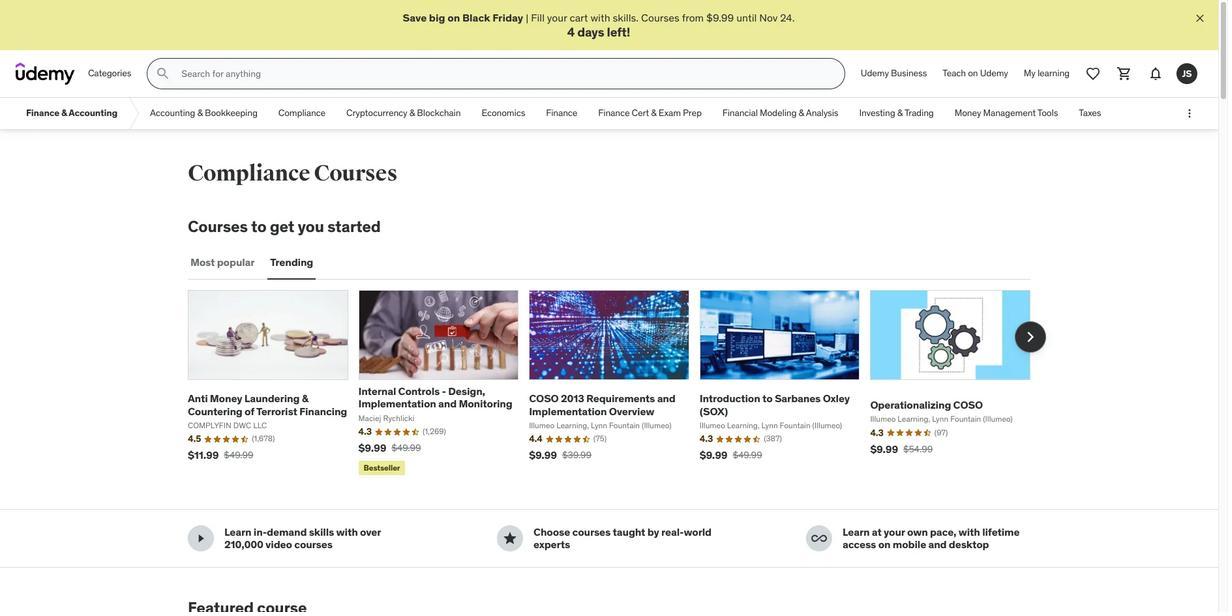 Task type: locate. For each thing, give the bounding box(es) containing it.
& left blockchain
[[410, 107, 415, 119]]

anti money laundering & countering of terrorist financing link
[[188, 392, 347, 418]]

your inside save big on black friday | fill your cart with skills. courses from $9.99 until nov 24. 4 days left!
[[547, 11, 567, 24]]

4
[[567, 24, 575, 40]]

1 horizontal spatial on
[[879, 539, 891, 552]]

friday
[[493, 11, 523, 24]]

0 horizontal spatial your
[[547, 11, 567, 24]]

lifetime
[[983, 526, 1020, 539]]

compliance for compliance courses
[[188, 160, 310, 187]]

courses up started
[[314, 160, 397, 187]]

medium image for learn at your own pace, with lifetime access on mobile and desktop
[[812, 531, 827, 547]]

next image
[[1021, 327, 1041, 348]]

1 horizontal spatial udemy
[[980, 67, 1009, 79]]

demand
[[267, 526, 307, 539]]

2 horizontal spatial finance
[[599, 107, 630, 119]]

my
[[1024, 67, 1036, 79]]

0 horizontal spatial coso
[[529, 392, 559, 405]]

learn inside learn at your own pace, with lifetime access on mobile and desktop
[[843, 526, 870, 539]]

compliance up get
[[188, 160, 310, 187]]

1 vertical spatial to
[[763, 392, 773, 405]]

taxes
[[1079, 107, 1102, 119]]

accounting right the arrow pointing to subcategory menu links icon
[[150, 107, 195, 119]]

0 horizontal spatial implementation
[[359, 398, 436, 411]]

choose courses taught by real-world experts
[[534, 526, 712, 552]]

1 horizontal spatial with
[[591, 11, 611, 24]]

skills.
[[613, 11, 639, 24]]

0 horizontal spatial finance
[[26, 107, 59, 119]]

1 horizontal spatial and
[[657, 392, 676, 405]]

anti money laundering & countering of terrorist financing
[[188, 392, 347, 418]]

laundering
[[245, 392, 300, 405]]

courses up most popular
[[188, 217, 248, 237]]

1 horizontal spatial courses
[[314, 160, 397, 187]]

2 vertical spatial on
[[879, 539, 891, 552]]

experts
[[534, 539, 570, 552]]

my learning link
[[1016, 58, 1078, 90]]

learn for learn at your own pace, with lifetime access on mobile and desktop
[[843, 526, 870, 539]]

2 horizontal spatial on
[[968, 67, 978, 79]]

1 medium image from the left
[[193, 531, 209, 547]]

implementation inside internal controls - design, implementation and monitoring
[[359, 398, 436, 411]]

coso left 2013
[[529, 392, 559, 405]]

courses
[[641, 11, 680, 24], [314, 160, 397, 187], [188, 217, 248, 237]]

1 horizontal spatial to
[[763, 392, 773, 405]]

financial modeling & analysis
[[723, 107, 839, 119]]

1 horizontal spatial implementation
[[529, 405, 607, 418]]

2 horizontal spatial courses
[[641, 11, 680, 24]]

notifications image
[[1148, 66, 1164, 82]]

access
[[843, 539, 876, 552]]

design,
[[448, 385, 485, 398]]

introduction
[[700, 392, 761, 405]]

1 udemy from the left
[[861, 67, 889, 79]]

0 vertical spatial your
[[547, 11, 567, 24]]

fill
[[531, 11, 545, 24]]

with inside learn at your own pace, with lifetime access on mobile and desktop
[[959, 526, 981, 539]]

accounting & bookkeeping
[[150, 107, 258, 119]]

money inside anti money laundering & countering of terrorist financing
[[210, 392, 242, 405]]

with
[[591, 11, 611, 24], [336, 526, 358, 539], [959, 526, 981, 539]]

2 horizontal spatial with
[[959, 526, 981, 539]]

finance for finance & accounting
[[26, 107, 59, 119]]

0 horizontal spatial udemy
[[861, 67, 889, 79]]

your inside learn at your own pace, with lifetime access on mobile and desktop
[[884, 526, 905, 539]]

coso right "operationalizing"
[[954, 399, 983, 412]]

1 vertical spatial courses
[[314, 160, 397, 187]]

2 vertical spatial courses
[[188, 217, 248, 237]]

finance & accounting
[[26, 107, 118, 119]]

learn left at
[[843, 526, 870, 539]]

implementation
[[359, 398, 436, 411], [529, 405, 607, 418]]

1 vertical spatial compliance
[[188, 160, 310, 187]]

2 horizontal spatial and
[[929, 539, 947, 552]]

0 horizontal spatial and
[[439, 398, 457, 411]]

video
[[266, 539, 292, 552]]

0 horizontal spatial on
[[448, 11, 460, 24]]

0 horizontal spatial courses
[[188, 217, 248, 237]]

0 horizontal spatial with
[[336, 526, 358, 539]]

modeling
[[760, 107, 797, 119]]

with up days
[[591, 11, 611, 24]]

0 horizontal spatial accounting
[[69, 107, 118, 119]]

1 vertical spatial your
[[884, 526, 905, 539]]

0 horizontal spatial medium image
[[193, 531, 209, 547]]

arrow pointing to subcategory menu links image
[[128, 98, 140, 129]]

Search for anything text field
[[179, 63, 829, 85]]

1 horizontal spatial money
[[955, 107, 982, 119]]

1 finance from the left
[[26, 107, 59, 119]]

udemy left my
[[980, 67, 1009, 79]]

pace,
[[930, 526, 957, 539]]

investing & trading
[[860, 107, 934, 119]]

learn
[[224, 526, 252, 539], [843, 526, 870, 539]]

save
[[403, 11, 427, 24]]

2 finance from the left
[[546, 107, 578, 119]]

0 horizontal spatial money
[[210, 392, 242, 405]]

udemy left business
[[861, 67, 889, 79]]

on right big
[[448, 11, 460, 24]]

money left the of on the left bottom of page
[[210, 392, 242, 405]]

courses right 'video'
[[294, 539, 333, 552]]

on right the teach at the right
[[968, 67, 978, 79]]

wishlist image
[[1086, 66, 1101, 82]]

medium image left access
[[812, 531, 827, 547]]

1 horizontal spatial finance
[[546, 107, 578, 119]]

1 vertical spatial on
[[968, 67, 978, 79]]

medium image
[[193, 531, 209, 547], [812, 531, 827, 547]]

and
[[657, 392, 676, 405], [439, 398, 457, 411], [929, 539, 947, 552]]

1 horizontal spatial accounting
[[150, 107, 195, 119]]

to left get
[[251, 217, 267, 237]]

& right terrorist
[[302, 392, 308, 405]]

& left trading
[[898, 107, 903, 119]]

& inside anti money laundering & countering of terrorist financing
[[302, 392, 308, 405]]

0 vertical spatial money
[[955, 107, 982, 119]]

with inside learn in-demand skills with over 210,000 video courses
[[336, 526, 358, 539]]

udemy image
[[16, 63, 75, 85]]

medium image left 210,000
[[193, 531, 209, 547]]

&
[[61, 107, 67, 119], [197, 107, 203, 119], [410, 107, 415, 119], [651, 107, 657, 119], [799, 107, 805, 119], [898, 107, 903, 119], [302, 392, 308, 405]]

own
[[908, 526, 928, 539]]

0 vertical spatial courses
[[641, 11, 680, 24]]

finance down udemy image
[[26, 107, 59, 119]]

money down teach on udemy link
[[955, 107, 982, 119]]

0 horizontal spatial courses
[[294, 539, 333, 552]]

finance left "cert" at the top right
[[599, 107, 630, 119]]

0 vertical spatial on
[[448, 11, 460, 24]]

1 horizontal spatial medium image
[[812, 531, 827, 547]]

learn at your own pace, with lifetime access on mobile and desktop
[[843, 526, 1020, 552]]

most
[[191, 256, 215, 269]]

1 learn from the left
[[224, 526, 252, 539]]

with left over
[[336, 526, 358, 539]]

on left mobile
[[879, 539, 891, 552]]

by
[[648, 526, 659, 539]]

left!
[[607, 24, 631, 40]]

your right at
[[884, 526, 905, 539]]

learn left in-
[[224, 526, 252, 539]]

implementation inside coso 2013 requirements and implementation overview
[[529, 405, 607, 418]]

you
[[298, 217, 324, 237]]

2 learn from the left
[[843, 526, 870, 539]]

of
[[245, 405, 254, 418]]

world
[[684, 526, 712, 539]]

1 horizontal spatial courses
[[573, 526, 611, 539]]

on
[[448, 11, 460, 24], [968, 67, 978, 79], [879, 539, 891, 552]]

save big on black friday | fill your cart with skills. courses from $9.99 until nov 24. 4 days left!
[[403, 11, 795, 40]]

1 horizontal spatial your
[[884, 526, 905, 539]]

|
[[526, 11, 529, 24]]

1 accounting from the left
[[69, 107, 118, 119]]

courses left from
[[641, 11, 680, 24]]

3 finance from the left
[[599, 107, 630, 119]]

compliance up compliance courses
[[279, 107, 326, 119]]

management
[[984, 107, 1036, 119]]

udemy business link
[[853, 58, 935, 90]]

finance right the economics
[[546, 107, 578, 119]]

coso
[[529, 392, 559, 405], [954, 399, 983, 412]]

get
[[270, 217, 295, 237]]

0 vertical spatial to
[[251, 217, 267, 237]]

courses left taught at the bottom of the page
[[573, 526, 611, 539]]

analysis
[[806, 107, 839, 119]]

udemy
[[861, 67, 889, 79], [980, 67, 1009, 79]]

1 vertical spatial money
[[210, 392, 242, 405]]

your
[[547, 11, 567, 24], [884, 526, 905, 539]]

js
[[1183, 68, 1192, 79]]

1 horizontal spatial learn
[[843, 526, 870, 539]]

2 medium image from the left
[[812, 531, 827, 547]]

0 horizontal spatial learn
[[224, 526, 252, 539]]

shopping cart with 0 items image
[[1117, 66, 1133, 82]]

2 udemy from the left
[[980, 67, 1009, 79]]

monitoring
[[459, 398, 513, 411]]

to
[[251, 217, 267, 237], [763, 392, 773, 405]]

courses inside choose courses taught by real-world experts
[[573, 526, 611, 539]]

accounting left the arrow pointing to subcategory menu links icon
[[69, 107, 118, 119]]

udemy business
[[861, 67, 927, 79]]

finance for finance cert & exam prep
[[599, 107, 630, 119]]

learn inside learn in-demand skills with over 210,000 video courses
[[224, 526, 252, 539]]

to for sarbanes
[[763, 392, 773, 405]]

to inside introduction to sarbanes oxley (sox)
[[763, 392, 773, 405]]

bookkeeping
[[205, 107, 258, 119]]

on inside learn at your own pace, with lifetime access on mobile and desktop
[[879, 539, 891, 552]]

your right fill at the left of page
[[547, 11, 567, 24]]

finance cert & exam prep
[[599, 107, 702, 119]]

started
[[328, 217, 381, 237]]

with right pace,
[[959, 526, 981, 539]]

& left bookkeeping
[[197, 107, 203, 119]]

over
[[360, 526, 381, 539]]

compliance for compliance
[[279, 107, 326, 119]]

overview
[[609, 405, 655, 418]]

blockchain
[[417, 107, 461, 119]]

to left sarbanes
[[763, 392, 773, 405]]

0 vertical spatial compliance
[[279, 107, 326, 119]]

cert
[[632, 107, 649, 119]]

0 horizontal spatial to
[[251, 217, 267, 237]]



Task type: vqa. For each thing, say whether or not it's contained in the screenshot.
"Implementation" corresponding to 2013
yes



Task type: describe. For each thing, give the bounding box(es) containing it.
financial
[[723, 107, 758, 119]]

from
[[682, 11, 704, 24]]

courses inside learn in-demand skills with over 210,000 video courses
[[294, 539, 333, 552]]

taught
[[613, 526, 646, 539]]

courses to get you started
[[188, 217, 381, 237]]

finance for finance
[[546, 107, 578, 119]]

teach on udemy link
[[935, 58, 1016, 90]]

big
[[429, 11, 445, 24]]

internal controls - design, implementation and monitoring
[[359, 385, 513, 411]]

prep
[[683, 107, 702, 119]]

compliance courses
[[188, 160, 397, 187]]

-
[[442, 385, 446, 398]]

and inside internal controls - design, implementation and monitoring
[[439, 398, 457, 411]]

1 horizontal spatial coso
[[954, 399, 983, 412]]

learn for learn in-demand skills with over 210,000 video courses
[[224, 526, 252, 539]]

24.
[[780, 11, 795, 24]]

mobile
[[893, 539, 927, 552]]

sarbanes
[[775, 392, 821, 405]]

finance link
[[536, 98, 588, 129]]

skills
[[309, 526, 334, 539]]

on inside save big on black friday | fill your cart with skills. courses from $9.99 until nov 24. 4 days left!
[[448, 11, 460, 24]]

learn in-demand skills with over 210,000 video courses
[[224, 526, 381, 552]]

finance & accounting link
[[16, 98, 128, 129]]

$9.99
[[707, 11, 734, 24]]

medium image
[[502, 531, 518, 547]]

economics link
[[471, 98, 536, 129]]

with inside save big on black friday | fill your cart with skills. courses from $9.99 until nov 24. 4 days left!
[[591, 11, 611, 24]]

and inside learn at your own pace, with lifetime access on mobile and desktop
[[929, 539, 947, 552]]

investing & trading link
[[849, 98, 945, 129]]

choose
[[534, 526, 570, 539]]

teach
[[943, 67, 966, 79]]

controls
[[398, 385, 440, 398]]

cart
[[570, 11, 588, 24]]

and inside coso 2013 requirements and implementation overview
[[657, 392, 676, 405]]

introduction to sarbanes oxley (sox)
[[700, 392, 850, 418]]

operationalizing coso
[[871, 399, 983, 412]]

courses inside save big on black friday | fill your cart with skills. courses from $9.99 until nov 24. 4 days left!
[[641, 11, 680, 24]]

black
[[463, 11, 490, 24]]

trending
[[270, 256, 313, 269]]

(sox)
[[700, 405, 728, 418]]

medium image for learn in-demand skills with over 210,000 video courses
[[193, 531, 209, 547]]

submit search image
[[156, 66, 171, 82]]

requirements
[[587, 392, 655, 405]]

desktop
[[949, 539, 989, 552]]

& left analysis
[[799, 107, 805, 119]]

at
[[872, 526, 882, 539]]

cryptocurrency
[[347, 107, 408, 119]]

210,000
[[224, 539, 263, 552]]

internal
[[359, 385, 396, 398]]

oxley
[[823, 392, 850, 405]]

financial modeling & analysis link
[[712, 98, 849, 129]]

nov
[[760, 11, 778, 24]]

in-
[[254, 526, 267, 539]]

countering
[[188, 405, 243, 418]]

js link
[[1172, 58, 1203, 90]]

investing
[[860, 107, 896, 119]]

financing
[[299, 405, 347, 418]]

operationalizing coso link
[[871, 399, 983, 412]]

carousel element
[[188, 290, 1047, 479]]

money management tools
[[955, 107, 1059, 119]]

teach on udemy
[[943, 67, 1009, 79]]

most popular button
[[188, 247, 257, 279]]

real-
[[662, 526, 684, 539]]

categories
[[88, 67, 131, 79]]

business
[[891, 67, 927, 79]]

on inside teach on udemy link
[[968, 67, 978, 79]]

implementation for 2013
[[529, 405, 607, 418]]

& right "cert" at the top right
[[651, 107, 657, 119]]

trading
[[905, 107, 934, 119]]

categories button
[[80, 58, 139, 90]]

internal controls - design, implementation and monitoring link
[[359, 385, 513, 411]]

terrorist
[[256, 405, 297, 418]]

coso 2013 requirements and implementation overview
[[529, 392, 676, 418]]

coso inside coso 2013 requirements and implementation overview
[[529, 392, 559, 405]]

finance cert & exam prep link
[[588, 98, 712, 129]]

tools
[[1038, 107, 1059, 119]]

learning
[[1038, 67, 1070, 79]]

popular
[[217, 256, 255, 269]]

accounting & bookkeeping link
[[140, 98, 268, 129]]

& down udemy image
[[61, 107, 67, 119]]

implementation for controls
[[359, 398, 436, 411]]

days
[[578, 24, 605, 40]]

cryptocurrency & blockchain link
[[336, 98, 471, 129]]

2 accounting from the left
[[150, 107, 195, 119]]

close image
[[1194, 12, 1207, 25]]

money management tools link
[[945, 98, 1069, 129]]

my learning
[[1024, 67, 1070, 79]]

more subcategory menu links image
[[1184, 107, 1197, 120]]

to for get
[[251, 217, 267, 237]]



